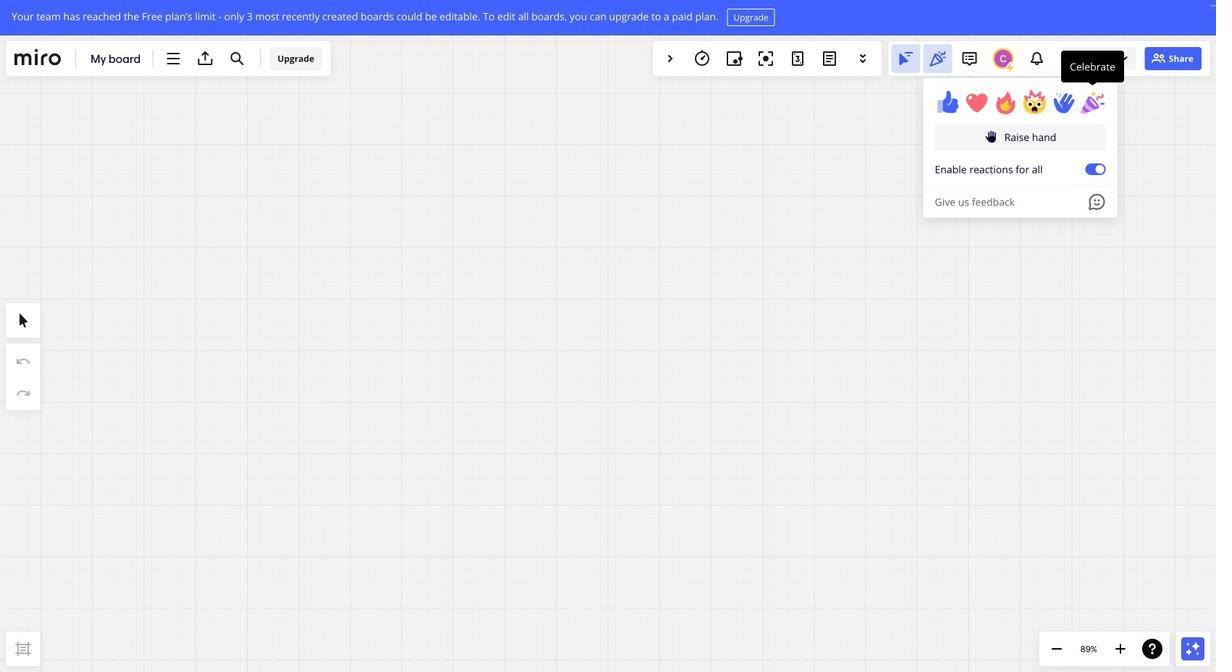 Task type: locate. For each thing, give the bounding box(es) containing it.
banner
[[0, 0, 775, 35]]

spagx image
[[1119, 52, 1131, 64], [1005, 62, 1016, 74], [985, 130, 999, 144]]

2 horizontal spatial spagx image
[[1119, 52, 1131, 64]]

reactions image
[[930, 50, 947, 67]]

1 horizontal spatial spagx image
[[1005, 62, 1016, 74]]

creation toolbar
[[6, 82, 41, 632]]

spagx image
[[1151, 50, 1168, 67]]

0 horizontal spatial spagx image
[[985, 130, 999, 144]]

communication toolbar
[[889, 41, 1211, 221]]

hide collaborators' cursors image
[[898, 50, 915, 67]]



Task type: describe. For each thing, give the bounding box(es) containing it.
board toolbar
[[6, 41, 331, 76]]

hide apps image
[[662, 50, 679, 67]]

export this board image
[[197, 50, 214, 67]]

comment image
[[961, 50, 979, 67]]

feed image
[[1029, 50, 1046, 67]]

main menu image
[[165, 50, 182, 67]]

collaboration toolbar
[[653, 41, 882, 76]]

search image
[[228, 50, 246, 67]]



Task type: vqa. For each thing, say whether or not it's contained in the screenshot.
THE REACTIONS icon
yes



